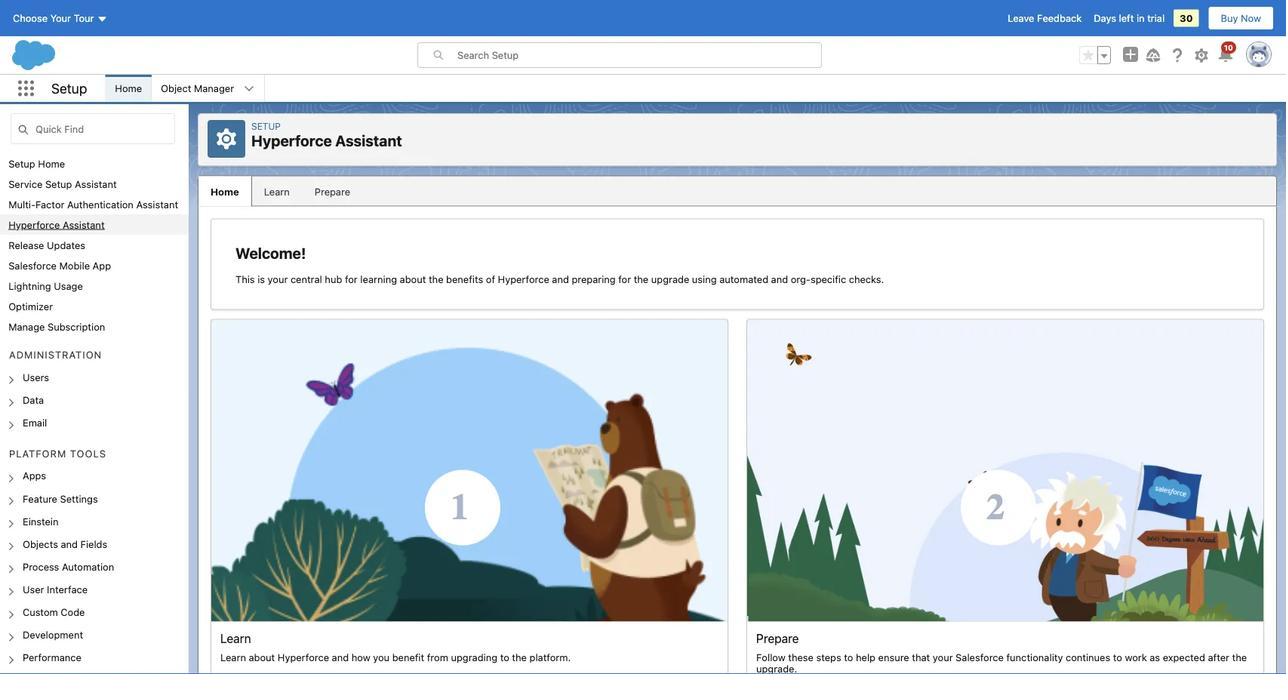 Task type: locate. For each thing, give the bounding box(es) containing it.
expected
[[1163, 652, 1206, 663]]

process
[[23, 561, 59, 572]]

steps
[[817, 652, 842, 663]]

lightning usage
[[8, 280, 83, 291]]

your
[[50, 12, 71, 24]]

feature
[[23, 493, 57, 504]]

about inside the learn learn about hyperforce and how you benefit from upgrading to the platform.
[[249, 652, 275, 663]]

0 vertical spatial home link
[[106, 75, 151, 102]]

hyperforce inside setup hyperforce assistant
[[251, 132, 332, 150]]

0 horizontal spatial salesforce
[[8, 260, 57, 271]]

0 vertical spatial learn
[[264, 186, 290, 197]]

optimizer
[[8, 301, 53, 312]]

custom
[[23, 606, 58, 618]]

leave
[[1008, 12, 1035, 24]]

ensure
[[879, 652, 910, 663]]

setup up service
[[8, 158, 35, 169]]

salesforce
[[8, 260, 57, 271], [956, 652, 1004, 663]]

days left in trial
[[1094, 12, 1165, 24]]

users link
[[23, 372, 49, 385]]

prepare up follow
[[757, 631, 799, 646]]

custom code link
[[23, 606, 85, 620]]

and inside the learn learn about hyperforce and how you benefit from upgrading to the platform.
[[332, 652, 349, 663]]

10 button
[[1217, 42, 1237, 64]]

hyperforce left how
[[278, 652, 329, 663]]

and up process automation
[[61, 538, 78, 550]]

left
[[1119, 12, 1134, 24]]

1 vertical spatial your
[[933, 652, 953, 663]]

to right upgrading
[[500, 652, 510, 663]]

30
[[1180, 12, 1193, 24]]

for right preparing
[[619, 274, 631, 285]]

2 horizontal spatial to
[[1114, 652, 1123, 663]]

assistant inside tree item
[[63, 219, 105, 230]]

Quick Find search field
[[11, 113, 175, 144]]

setup up factor
[[45, 178, 72, 190]]

setup inside setup hyperforce assistant
[[251, 121, 281, 131]]

1 vertical spatial about
[[249, 652, 275, 663]]

0 horizontal spatial home link
[[106, 75, 151, 102]]

choose your tour button
[[12, 6, 108, 30]]

your right that
[[933, 652, 953, 663]]

for right the hub
[[345, 274, 358, 285]]

days
[[1094, 12, 1117, 24]]

setup for setup home
[[8, 158, 35, 169]]

data
[[23, 394, 44, 406]]

service setup assistant
[[8, 178, 117, 190]]

buy now
[[1221, 12, 1262, 24]]

0 horizontal spatial about
[[249, 652, 275, 663]]

central
[[291, 274, 322, 285]]

tab list
[[198, 176, 1278, 207]]

feature settings link
[[23, 493, 98, 507]]

the left "platform."
[[512, 652, 527, 663]]

buy
[[1221, 12, 1239, 24]]

service setup assistant link
[[8, 178, 117, 190]]

manage subscription
[[8, 321, 105, 332]]

welcome!
[[236, 244, 306, 262]]

prepare right learn link
[[315, 186, 350, 197]]

how
[[352, 652, 370, 663]]

learn for learn learn about hyperforce and how you benefit from upgrading to the platform.
[[220, 631, 251, 646]]

2 horizontal spatial home
[[211, 186, 239, 197]]

prepare inside prepare follow these steps to help ensure that your salesforce functionality continues to work as expected after the upgrade.
[[757, 631, 799, 646]]

assistant inside setup hyperforce assistant
[[335, 132, 402, 150]]

automation
[[62, 561, 114, 572]]

assistant up "prepare" link
[[335, 132, 402, 150]]

home up service setup assistant link
[[38, 158, 65, 169]]

from
[[427, 652, 448, 663]]

home
[[115, 83, 142, 94], [38, 158, 65, 169], [211, 186, 239, 197]]

0 vertical spatial salesforce
[[8, 260, 57, 271]]

learning
[[360, 274, 397, 285]]

to
[[500, 652, 510, 663], [844, 652, 854, 663], [1114, 652, 1123, 663]]

setup home link
[[8, 158, 65, 169]]

the
[[429, 274, 444, 285], [634, 274, 649, 285], [512, 652, 527, 663], [1233, 652, 1248, 663]]

1 vertical spatial learn
[[220, 631, 251, 646]]

object
[[161, 83, 191, 94]]

using
[[692, 274, 717, 285]]

apps
[[23, 470, 46, 482]]

salesforce mobile app link
[[8, 260, 111, 271]]

1 horizontal spatial prepare
[[757, 631, 799, 646]]

your inside prepare follow these steps to help ensure that your salesforce functionality continues to work as expected after the upgrade.
[[933, 652, 953, 663]]

einstein link
[[23, 516, 59, 529]]

0 horizontal spatial home
[[38, 158, 65, 169]]

0 vertical spatial prepare
[[315, 186, 350, 197]]

to left help
[[844, 652, 854, 663]]

prepare
[[315, 186, 350, 197], [757, 631, 799, 646]]

0 vertical spatial your
[[268, 274, 288, 285]]

1 to from the left
[[500, 652, 510, 663]]

the inside prepare follow these steps to help ensure that your salesforce functionality continues to work as expected after the upgrade.
[[1233, 652, 1248, 663]]

feedback
[[1038, 12, 1082, 24]]

setup
[[51, 80, 87, 96], [251, 121, 281, 131], [8, 158, 35, 169], [45, 178, 72, 190]]

setup up "quick find" "search box"
[[51, 80, 87, 96]]

0 horizontal spatial to
[[500, 652, 510, 663]]

setup for setup
[[51, 80, 87, 96]]

learn
[[264, 186, 290, 197], [220, 631, 251, 646], [220, 652, 246, 663]]

1 horizontal spatial your
[[933, 652, 953, 663]]

lightning
[[8, 280, 51, 291]]

follow
[[757, 652, 786, 663]]

assistant up multi-factor authentication assistant
[[75, 178, 117, 190]]

0 vertical spatial about
[[400, 274, 426, 285]]

prepare for prepare
[[315, 186, 350, 197]]

1 horizontal spatial to
[[844, 652, 854, 663]]

multi-factor authentication assistant link
[[8, 199, 178, 210]]

2 vertical spatial home
[[211, 186, 239, 197]]

1 horizontal spatial salesforce
[[956, 652, 1004, 663]]

Search Setup text field
[[458, 43, 822, 67]]

hyperforce up release
[[8, 219, 60, 230]]

and left how
[[332, 652, 349, 663]]

process automation link
[[23, 561, 114, 575]]

to left work
[[1114, 652, 1123, 663]]

salesforce up the lightning
[[8, 260, 57, 271]]

0 horizontal spatial for
[[345, 274, 358, 285]]

1 vertical spatial home
[[38, 158, 65, 169]]

upgrade
[[652, 274, 690, 285]]

1 horizontal spatial home
[[115, 83, 142, 94]]

1 for from the left
[[345, 274, 358, 285]]

the right after
[[1233, 652, 1248, 663]]

user interface link
[[23, 584, 88, 597]]

automated
[[720, 274, 769, 285]]

and
[[552, 274, 569, 285], [771, 274, 788, 285], [61, 538, 78, 550], [332, 652, 349, 663]]

your right is
[[268, 274, 288, 285]]

home left object
[[115, 83, 142, 94]]

1 vertical spatial prepare
[[757, 631, 799, 646]]

setup for setup hyperforce assistant
[[251, 121, 281, 131]]

hyperforce assistant
[[8, 219, 105, 230]]

the left benefits
[[429, 274, 444, 285]]

help
[[856, 652, 876, 663]]

assistant down multi-factor authentication assistant
[[63, 219, 105, 230]]

email link
[[23, 417, 47, 431]]

usage
[[54, 280, 83, 291]]

learn link
[[251, 176, 303, 207]]

1 horizontal spatial home link
[[199, 176, 252, 207]]

setup link
[[251, 121, 281, 131]]

setup up learn link
[[251, 121, 281, 131]]

1 vertical spatial salesforce
[[956, 652, 1004, 663]]

hyperforce down setup link
[[251, 132, 332, 150]]

that
[[912, 652, 930, 663]]

upgrading
[[451, 652, 498, 663]]

salesforce left functionality
[[956, 652, 1004, 663]]

1 horizontal spatial for
[[619, 274, 631, 285]]

these
[[789, 652, 814, 663]]

benefits
[[446, 274, 483, 285]]

updates
[[47, 239, 85, 251]]

tab list containing home
[[198, 176, 1278, 207]]

leave feedback link
[[1008, 12, 1082, 24]]

learn learn about hyperforce and how you benefit from upgrading to the platform.
[[220, 631, 571, 663]]

home left learn link
[[211, 186, 239, 197]]

hub
[[325, 274, 342, 285]]

learn for learn
[[264, 186, 290, 197]]

0 horizontal spatial prepare
[[315, 186, 350, 197]]

group
[[1080, 46, 1111, 64]]



Task type: vqa. For each thing, say whether or not it's contained in the screenshot.
Leads
no



Task type: describe. For each thing, give the bounding box(es) containing it.
hyperforce inside the learn learn about hyperforce and how you benefit from upgrading to the platform.
[[278, 652, 329, 663]]

setup home
[[8, 158, 65, 169]]

2 to from the left
[[844, 652, 854, 663]]

and left org-
[[771, 274, 788, 285]]

custom code
[[23, 606, 85, 618]]

process automation
[[23, 561, 114, 572]]

you
[[373, 652, 390, 663]]

as
[[1150, 652, 1161, 663]]

subscription
[[48, 321, 105, 332]]

object manager
[[161, 83, 234, 94]]

salesforce inside prepare follow these steps to help ensure that your salesforce functionality continues to work as expected after the upgrade.
[[956, 652, 1004, 663]]

assistant right authentication
[[136, 199, 178, 210]]

hyperforce right of
[[498, 274, 550, 285]]

prepare for prepare follow these steps to help ensure that your salesforce functionality continues to work as expected after the upgrade.
[[757, 631, 799, 646]]

2 vertical spatial learn
[[220, 652, 246, 663]]

platform tools
[[9, 448, 107, 459]]

10
[[1225, 43, 1234, 52]]

platform.
[[530, 652, 571, 663]]

optimizer link
[[8, 301, 53, 312]]

tour
[[74, 12, 94, 24]]

choose
[[13, 12, 48, 24]]

authentication
[[67, 199, 134, 210]]

trial
[[1148, 12, 1165, 24]]

environments image
[[0, 670, 189, 674]]

continues
[[1066, 652, 1111, 663]]

1
[[451, 487, 469, 529]]

in
[[1137, 12, 1145, 24]]

2 for from the left
[[619, 274, 631, 285]]

specific
[[811, 274, 847, 285]]

lightning usage link
[[8, 280, 83, 291]]

platform
[[9, 448, 67, 459]]

factor
[[36, 199, 64, 210]]

objects and fields
[[23, 538, 107, 550]]

1 vertical spatial home link
[[199, 176, 252, 207]]

app
[[93, 260, 111, 271]]

settings
[[60, 493, 98, 504]]

hyperforce inside hyperforce assistant tree item
[[8, 219, 60, 230]]

multi-factor authentication assistant
[[8, 199, 178, 210]]

0 vertical spatial home
[[115, 83, 142, 94]]

and left preparing
[[552, 274, 569, 285]]

of
[[486, 274, 495, 285]]

manage
[[8, 321, 45, 332]]

apps link
[[23, 470, 46, 484]]

now
[[1241, 12, 1262, 24]]

objects
[[23, 538, 58, 550]]

setup hyperforce assistant
[[251, 121, 402, 150]]

setup tree tree
[[0, 153, 189, 674]]

hyperforce assistant tree item
[[0, 214, 189, 235]]

release updates
[[8, 239, 85, 251]]

feature settings
[[23, 493, 98, 504]]

is
[[258, 274, 265, 285]]

code
[[61, 606, 85, 618]]

1 horizontal spatial about
[[400, 274, 426, 285]]

prepare link
[[302, 176, 363, 207]]

upgrade.
[[757, 663, 798, 674]]

data link
[[23, 394, 44, 408]]

3 to from the left
[[1114, 652, 1123, 663]]

multi-
[[8, 199, 36, 210]]

email
[[23, 417, 47, 428]]

leave feedback
[[1008, 12, 1082, 24]]

manage subscription link
[[8, 321, 105, 332]]

work
[[1125, 652, 1148, 663]]

fields
[[80, 538, 107, 550]]

interface
[[47, 584, 88, 595]]

functionality
[[1007, 652, 1064, 663]]

buy now button
[[1209, 6, 1275, 30]]

home inside setup tree tree
[[38, 158, 65, 169]]

salesforce mobile app
[[8, 260, 111, 271]]

manager
[[194, 83, 234, 94]]

and inside objects and fields link
[[61, 538, 78, 550]]

/adoption/resources/preparecard.png image
[[748, 320, 1264, 622]]

/adoption/resources/learncard.png image
[[211, 320, 728, 622]]

this is your central hub for learning about the benefits of hyperforce and preparing for the upgrade using automated and org-specific checks.
[[236, 274, 884, 285]]

development link
[[23, 629, 83, 643]]

preparing
[[572, 274, 616, 285]]

the left upgrade
[[634, 274, 649, 285]]

development
[[23, 629, 83, 641]]

performance link
[[23, 652, 82, 666]]

after
[[1209, 652, 1230, 663]]

service
[[8, 178, 43, 190]]

administration
[[9, 349, 102, 361]]

the inside the learn learn about hyperforce and how you benefit from upgrading to the platform.
[[512, 652, 527, 663]]

to inside the learn learn about hyperforce and how you benefit from upgrading to the platform.
[[500, 652, 510, 663]]

benefit
[[392, 652, 425, 663]]

0 horizontal spatial your
[[268, 274, 288, 285]]

tools
[[70, 448, 107, 459]]

hyperforce assistant link
[[8, 219, 105, 230]]

2
[[987, 487, 1005, 529]]

performance
[[23, 652, 82, 663]]

salesforce inside setup tree tree
[[8, 260, 57, 271]]



